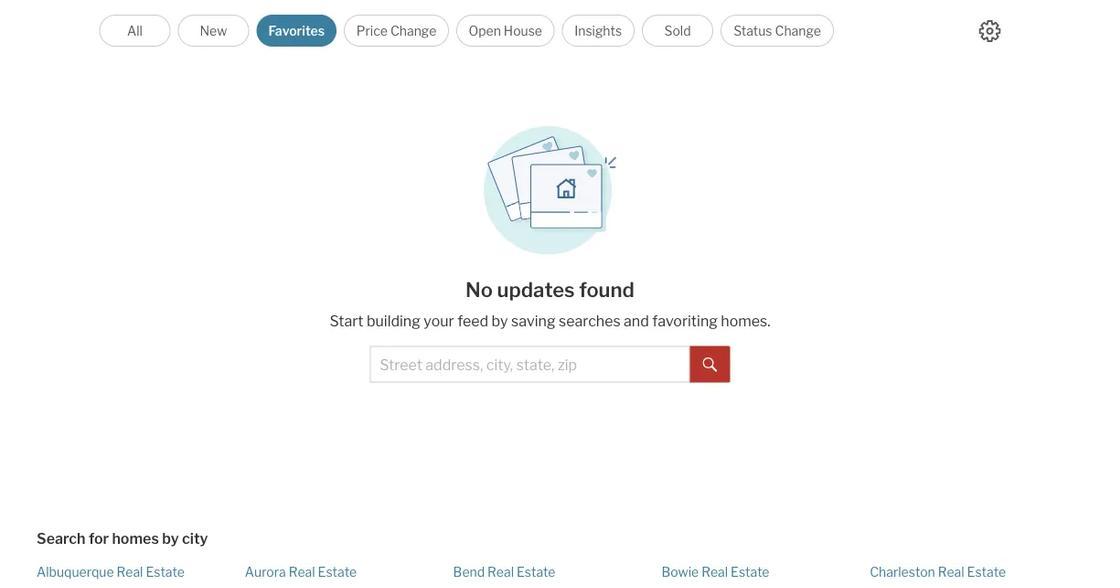 Task type: locate. For each thing, give the bounding box(es) containing it.
new
[[200, 23, 227, 38]]

start
[[330, 312, 364, 330]]

real right "bowie"
[[702, 565, 728, 580]]

estate for bowie real estate
[[731, 565, 770, 580]]

1 horizontal spatial change
[[775, 23, 821, 38]]

3 real from the left
[[488, 565, 514, 580]]

for
[[89, 530, 109, 548]]

0 horizontal spatial change
[[391, 23, 437, 38]]

estate right aurora
[[318, 565, 357, 580]]

open house
[[469, 23, 542, 38]]

change right status
[[775, 23, 821, 38]]

real for bend
[[488, 565, 514, 580]]

albuquerque real estate
[[37, 565, 185, 580]]

option group
[[99, 15, 834, 47]]

1 estate from the left
[[146, 565, 185, 580]]

option group containing all
[[99, 15, 834, 47]]

homes.
[[721, 312, 771, 330]]

0 horizontal spatial by
[[162, 530, 179, 548]]

and
[[624, 312, 649, 330]]

real right aurora
[[289, 565, 315, 580]]

1 horizontal spatial by
[[492, 312, 508, 330]]

status
[[734, 23, 772, 38]]

real for albuquerque
[[117, 565, 143, 580]]

no updates found
[[466, 277, 635, 302]]

0 vertical spatial by
[[492, 312, 508, 330]]

5 estate from the left
[[967, 565, 1006, 580]]

no
[[466, 277, 493, 302]]

real down homes
[[117, 565, 143, 580]]

start building your feed by saving searches and favoriting homes.
[[330, 312, 771, 330]]

aurora real estate link
[[245, 565, 357, 580]]

sold
[[664, 23, 691, 38]]

2 change from the left
[[775, 23, 821, 38]]

by right feed
[[492, 312, 508, 330]]

1 change from the left
[[391, 23, 437, 38]]

feed
[[458, 312, 489, 330]]

searches
[[559, 312, 621, 330]]

homes
[[112, 530, 159, 548]]

city
[[182, 530, 208, 548]]

bowie real estate link
[[662, 565, 770, 580]]

Street address, city, state, zip search field
[[370, 346, 690, 383]]

found
[[579, 277, 635, 302]]

2 real from the left
[[289, 565, 315, 580]]

estate for aurora real estate
[[318, 565, 357, 580]]

estate right charleston
[[967, 565, 1006, 580]]

change for status change
[[775, 23, 821, 38]]

open
[[469, 23, 501, 38]]

real for bowie
[[702, 565, 728, 580]]

change right price
[[391, 23, 437, 38]]

4 real from the left
[[702, 565, 728, 580]]

real right charleston
[[938, 565, 965, 580]]

change
[[391, 23, 437, 38], [775, 23, 821, 38]]

1 real from the left
[[117, 565, 143, 580]]

bowie
[[662, 565, 699, 580]]

saving
[[511, 312, 556, 330]]

real right "bend" on the bottom of page
[[488, 565, 514, 580]]

Status Change radio
[[721, 15, 834, 47]]

charleston real estate
[[870, 565, 1006, 580]]

estate down homes
[[146, 565, 185, 580]]

3 estate from the left
[[517, 565, 556, 580]]

charleston
[[870, 565, 935, 580]]

estate
[[146, 565, 185, 580], [318, 565, 357, 580], [517, 565, 556, 580], [731, 565, 770, 580], [967, 565, 1006, 580]]

estate right "bowie"
[[731, 565, 770, 580]]

by
[[492, 312, 508, 330], [162, 530, 179, 548]]

4 estate from the left
[[731, 565, 770, 580]]

real
[[117, 565, 143, 580], [289, 565, 315, 580], [488, 565, 514, 580], [702, 565, 728, 580], [938, 565, 965, 580]]

Insights radio
[[562, 15, 635, 47]]

Favorites radio
[[257, 15, 337, 47]]

2 estate from the left
[[318, 565, 357, 580]]

Open House radio
[[457, 15, 555, 47]]

All radio
[[99, 15, 171, 47]]

by left city
[[162, 530, 179, 548]]

estate right "bend" on the bottom of page
[[517, 565, 556, 580]]

5 real from the left
[[938, 565, 965, 580]]

Sold radio
[[642, 15, 713, 47]]



Task type: describe. For each thing, give the bounding box(es) containing it.
updates
[[497, 277, 575, 302]]

real for charleston
[[938, 565, 965, 580]]

search
[[37, 530, 86, 548]]

aurora real estate
[[245, 565, 357, 580]]

bowie real estate
[[662, 565, 770, 580]]

bend real estate
[[453, 565, 556, 580]]

estate for charleston real estate
[[967, 565, 1006, 580]]

1 vertical spatial by
[[162, 530, 179, 548]]

building
[[367, 312, 421, 330]]

bend
[[453, 565, 485, 580]]

charleston real estate link
[[870, 565, 1006, 580]]

your
[[424, 312, 454, 330]]

submit search image
[[703, 358, 718, 372]]

search for homes by city
[[37, 530, 208, 548]]

favoriting
[[652, 312, 718, 330]]

aurora
[[245, 565, 286, 580]]

insights
[[575, 23, 622, 38]]

favorites
[[268, 23, 325, 38]]

price change
[[357, 23, 437, 38]]

all
[[127, 23, 143, 38]]

status change
[[734, 23, 821, 38]]

Price Change radio
[[344, 15, 449, 47]]

real for aurora
[[289, 565, 315, 580]]

house
[[504, 23, 542, 38]]

albuquerque
[[37, 565, 114, 580]]

change for price change
[[391, 23, 437, 38]]

albuquerque real estate link
[[37, 565, 185, 580]]

bend real estate link
[[453, 565, 556, 580]]

New radio
[[178, 15, 249, 47]]

estate for albuquerque real estate
[[146, 565, 185, 580]]

price
[[357, 23, 388, 38]]

estate for bend real estate
[[517, 565, 556, 580]]



Task type: vqa. For each thing, say whether or not it's contained in the screenshot.
rightmost •
no



